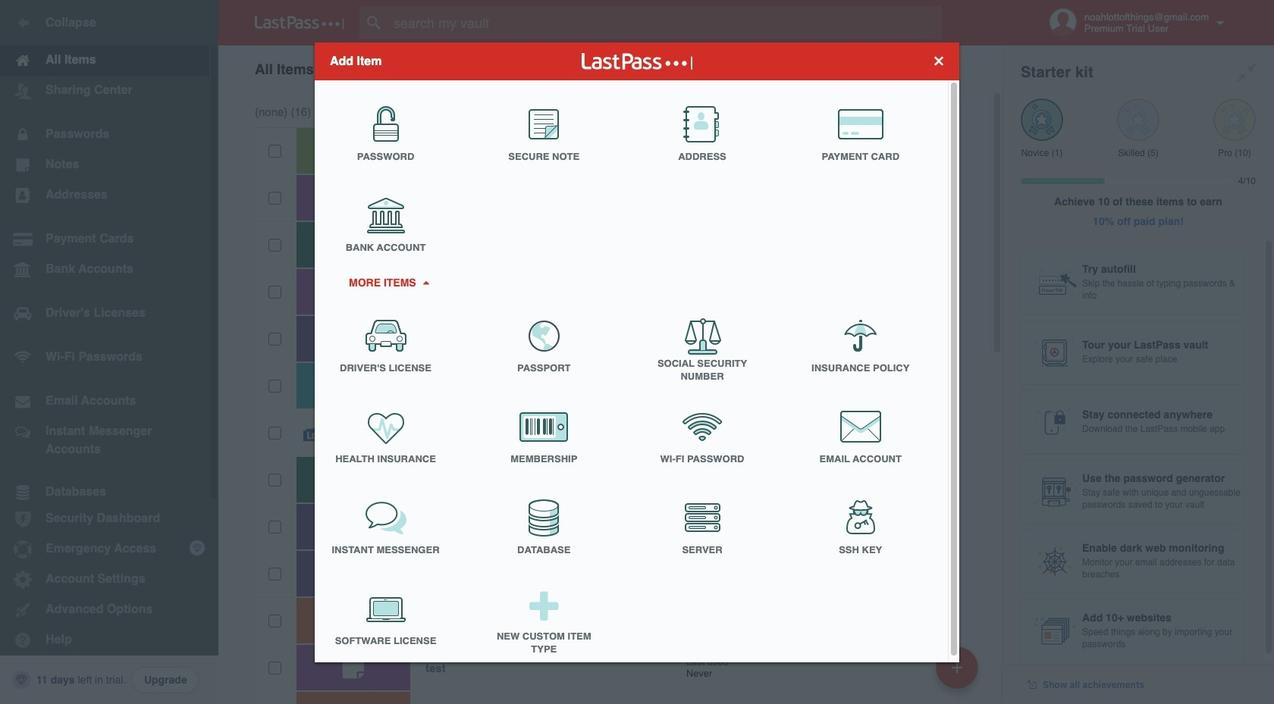 Task type: vqa. For each thing, say whether or not it's contained in the screenshot.
New item "navigation" at the bottom of page
yes



Task type: describe. For each thing, give the bounding box(es) containing it.
vault options navigation
[[218, 46, 1003, 91]]

new item image
[[952, 662, 962, 673]]

caret right image
[[420, 281, 431, 284]]

new item navigation
[[931, 642, 987, 705]]

search my vault text field
[[359, 6, 965, 39]]

lastpass image
[[255, 16, 344, 30]]



Task type: locate. For each thing, give the bounding box(es) containing it.
main navigation navigation
[[0, 0, 218, 705]]

Search search field
[[359, 6, 965, 39]]

dialog
[[315, 42, 959, 667]]



